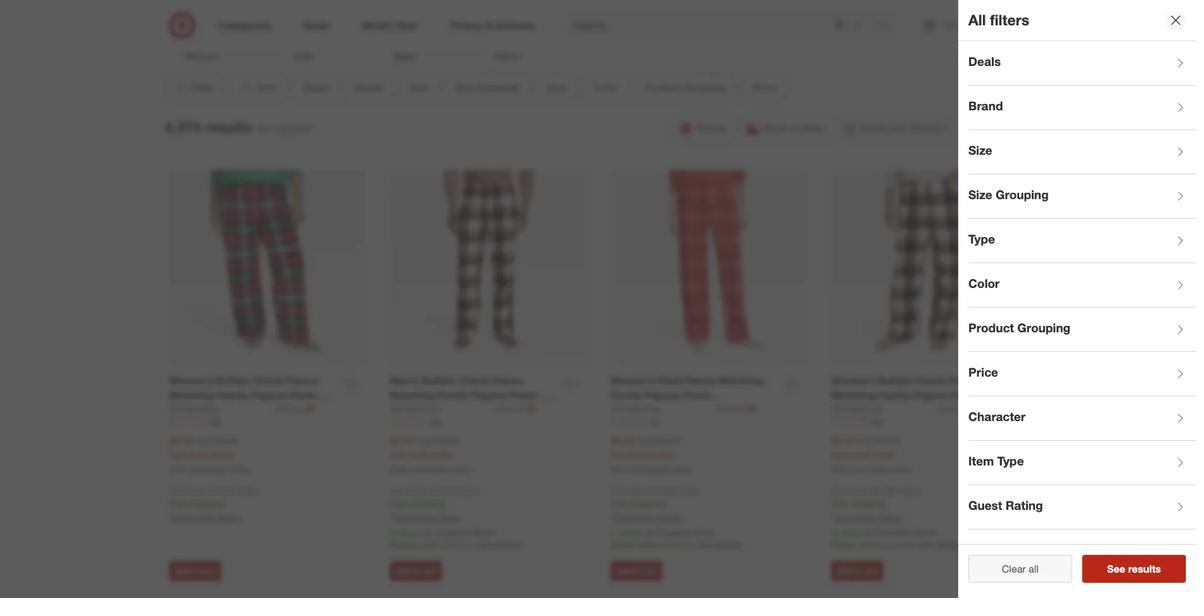 Task type: describe. For each thing, give the bounding box(es) containing it.
108 link
[[169, 415, 365, 426]]

2 for women's plaid fleece matching family pajama pants - wondershop™ red
[[664, 540, 669, 551]]

shop in store button
[[740, 115, 833, 143]]

ready for men's buffalo check fleece matching family pajama pants - wondershop™ black
[[390, 540, 415, 551]]

kids
[[294, 50, 314, 63]]

49
[[650, 416, 659, 425]]

men's buffalo check fleece matching family pajama pants - wondershop™ black link
[[390, 374, 556, 416]]

matching inside women's plaid fleece matching family pajama pants - wondershop™ red
[[719, 375, 764, 387]]

sale for women's buffalo check fleece matching family pajama pants - wondershop™ black
[[832, 449, 849, 460]]

today for men's buffalo check fleece matching family pajama pants - wondershop™ black
[[432, 449, 454, 460]]

men's buffalo check fleece matching family pajama pants - wondershop™ black
[[390, 375, 545, 416]]

for
[[257, 122, 269, 135]]

wondershop™ inside women's plaid fleece matching family pajama pants - wondershop™ red
[[611, 404, 677, 416]]

women's plaid fleece matching family pajama pants - wondershop™ red link
[[611, 374, 777, 416]]

see results
[[1108, 563, 1162, 575]]

wondershop link for women's buffalo check fleece matching family pajama pants - wondershop™ black
[[832, 403, 936, 415]]

pickup for women's buffalo check fleece matching family pajama pants - wondershop™ black
[[937, 540, 963, 551]]

online for women's plaid fleece matching family pajama pants - wondershop™ red
[[671, 464, 691, 474]]

pickup
[[696, 122, 727, 135]]

shipping for women's buffalo check fleece matching family pajama pants - wondershop™ black
[[852, 498, 886, 510]]

sort
[[257, 82, 277, 94]]

price inside all filters dialog
[[969, 365, 999, 380]]

search
[[873, 20, 904, 33]]

13
[[1018, 13, 1025, 21]]

today for women's buffalo check fleece matching family pajama pants - wondershop™ green/red/black
[[211, 449, 233, 460]]

purchased for women's buffalo check fleece matching family pajama pants - wondershop™ black
[[854, 464, 890, 474]]

to for women's plaid fleece matching family pajama pants - wondershop™ red
[[633, 567, 640, 576]]

ends for women's buffalo check fleece matching family pajama pants - wondershop™ black
[[852, 449, 871, 460]]

same
[[861, 122, 888, 135]]

0 vertical spatial size grouping
[[455, 82, 519, 94]]

exclusions for women's plaid fleece matching family pajama pants - wondershop™ red
[[614, 512, 656, 523]]

pickup button
[[673, 115, 735, 143]]

add to cart button for women's buffalo check fleece matching family pajama pants - wondershop™ green/red/black
[[169, 562, 221, 582]]

all
[[1029, 563, 1039, 575]]

only ships with $35 orders free shipping * * exclusions apply. in stock at  charlotte north ready within 2 hours with pickup for women's plaid fleece matching family pajama pants - wondershop™ red
[[611, 486, 742, 551]]

0 horizontal spatial color button
[[583, 74, 630, 102]]

sale for women's buffalo check fleece matching family pajama pants - wondershop™ green/red/black
[[169, 449, 187, 460]]

only at ¬ for women's plaid fleece matching family pajama pants - wondershop™ red
[[718, 403, 757, 415]]

pajama inside women's plaid fleece matching family pajama pants - wondershop™ red
[[645, 389, 681, 401]]

character button
[[969, 397, 1197, 441]]

$35 for women's buffalo check fleece matching family pajama pants - wondershop™ green/red/black
[[223, 486, 235, 496]]

clear
[[1003, 563, 1027, 575]]

item type
[[969, 454, 1025, 469]]

women's buffalo check fleece matching family pajama pants - wondershop™ green/red/black
[[169, 375, 324, 416]]

0 vertical spatial type
[[546, 82, 568, 94]]

product inside all filters dialog
[[969, 321, 1015, 335]]

0 horizontal spatial brand
[[355, 82, 383, 94]]

purchased for men's buffalo check fleece matching family pajama pants - wondershop™ black
[[412, 464, 448, 474]]

women's plaid fleece matching family pajama pants - wondershop™ red
[[611, 375, 764, 416]]

pants for women's buffalo check fleece matching family pajama pants - wondershop™ black
[[952, 389, 980, 401]]

shipping button
[[961, 115, 1033, 143]]

$35 for women's buffalo check fleece matching family pajama pants - wondershop™ black
[[886, 486, 898, 496]]

1 vertical spatial deals
[[303, 82, 329, 94]]

ends for women's plaid fleece matching family pajama pants - wondershop™ red
[[631, 449, 650, 460]]

$10.00 for men's buffalo check fleece matching family pajama pants - wondershop™ black
[[433, 436, 459, 447]]

rating
[[1006, 499, 1044, 513]]

orders for women's plaid fleece matching family pajama pants - wondershop™ red
[[679, 486, 701, 496]]

1 exclusions apply. link from the left
[[172, 512, 241, 523]]

pants inside women's plaid fleece matching family pajama pants - wondershop™ red
[[684, 389, 711, 401]]

ends for men's buffalo check fleece matching family pajama pants - wondershop™ black
[[410, 449, 429, 460]]

hours for women's buffalo check fleece matching family pajama pants - wondershop™ black
[[893, 540, 915, 551]]

0 vertical spatial color
[[594, 82, 619, 94]]

baby link
[[367, 0, 444, 64]]

fleece for women's buffalo check fleece matching family pajama pants - wondershop™ green/red/black
[[287, 375, 319, 387]]

$35 for men's buffalo check fleece matching family pajama pants - wondershop™ black
[[444, 486, 456, 496]]

orders for men's buffalo check fleece matching family pajama pants - wondershop™ black
[[458, 486, 480, 496]]

online for men's buffalo check fleece matching family pajama pants - wondershop™ black
[[450, 464, 471, 474]]

0 horizontal spatial deals button
[[292, 74, 340, 102]]

ready for women's buffalo check fleece matching family pajama pants - wondershop™ black
[[832, 540, 857, 551]]

category
[[969, 543, 1022, 558]]

exclusions for women's buffalo check fleece matching family pajama pants - wondershop™ green/red/black
[[172, 512, 215, 523]]

$6.00 reg $10.00 sale ends today when purchased online for men's buffalo check fleece matching family pajama pants - wondershop™ black
[[390, 435, 471, 474]]

women
[[185, 50, 220, 63]]

4,374 results for "pajama"
[[164, 118, 314, 136]]

women's buffalo check fleece matching family pajama pants - wondershop™ green/red/black link
[[169, 374, 335, 416]]

1 vertical spatial price button
[[969, 352, 1197, 397]]

hours for women's plaid fleece matching family pajama pants - wondershop™ red
[[672, 540, 694, 551]]

item type button
[[969, 441, 1197, 486]]

pajama for men's buffalo check fleece matching family pajama pants - wondershop™ black
[[472, 389, 508, 401]]

when for men's buffalo check fleece matching family pajama pants - wondershop™ black
[[390, 464, 410, 474]]

women's buffalo check fleece matching family pajama pants - wondershop™ black link
[[832, 374, 998, 416]]

day
[[890, 122, 908, 135]]

wondershop™ for women's buffalo check fleece matching family pajama pants - wondershop™ green/red/black
[[169, 404, 236, 416]]

results for see
[[1129, 563, 1162, 575]]

guest rating button
[[969, 486, 1197, 530]]

add to cart for women's buffalo check fleece matching family pajama pants - wondershop™ black
[[837, 567, 878, 576]]

sort button
[[229, 74, 287, 102]]

all
[[969, 11, 987, 29]]

free for women's plaid fleece matching family pajama pants - wondershop™ red
[[611, 498, 628, 510]]

see results button
[[1083, 555, 1187, 583]]

ships for women's buffalo check fleece matching family pajama pants - wondershop™ green/red/black
[[187, 486, 205, 496]]

apply. for men's buffalo check fleece matching family pajama pants - wondershop™ black
[[438, 512, 462, 523]]

108
[[208, 416, 221, 425]]

shipping
[[984, 122, 1024, 135]]

0 vertical spatial product grouping button
[[635, 74, 737, 102]]

- for women's buffalo check fleece matching family pajama pants - wondershop™ black
[[983, 389, 987, 401]]

reg for women's plaid fleece matching family pajama pants - wondershop™ red
[[638, 436, 651, 447]]

same day delivery
[[861, 122, 947, 135]]

1 horizontal spatial type
[[969, 232, 996, 247]]

1 horizontal spatial deals button
[[969, 41, 1197, 86]]

guest rating
[[969, 499, 1044, 513]]

check for women's buffalo check fleece matching family pajama pants - wondershop™ black
[[916, 375, 946, 387]]

only ships with $35 orders free shipping * * exclusions apply. in stock at  charlotte north ready within 2 hours with pickup for women's buffalo check fleece matching family pajama pants - wondershop™ black
[[832, 486, 963, 551]]

wondershop™ for women's buffalo check fleece matching family pajama pants - wondershop™ black
[[832, 404, 898, 416]]

0 vertical spatial size grouping button
[[444, 74, 530, 102]]

$6.00 for men's buffalo check fleece matching family pajama pants - wondershop™ black
[[390, 435, 415, 447]]

filter button
[[164, 74, 223, 102]]

shop in store
[[764, 122, 825, 135]]

women's for women's buffalo check fleece matching family pajama pants - wondershop™ green/red/black
[[169, 375, 213, 387]]

2 vertical spatial type
[[998, 454, 1025, 469]]

within for women's plaid fleece matching family pajama pants - wondershop™ red
[[639, 540, 662, 551]]

cart for women's plaid fleece matching family pajama pants - wondershop™ red
[[643, 567, 657, 576]]

item
[[969, 454, 995, 469]]

$35 for women's plaid fleece matching family pajama pants - wondershop™ red
[[665, 486, 677, 496]]

clear all button
[[969, 555, 1073, 583]]

green/red/black
[[238, 404, 322, 416]]

103
[[871, 416, 884, 425]]

add to cart for women's buffalo check fleece matching family pajama pants - wondershop™ green/red/black
[[175, 567, 216, 576]]

100
[[429, 416, 442, 425]]

to for women's buffalo check fleece matching family pajama pants - wondershop™ black
[[854, 567, 861, 576]]

49 link
[[611, 415, 807, 426]]

0 horizontal spatial product grouping
[[645, 82, 726, 94]]

filter
[[192, 82, 214, 94]]

category button
[[969, 530, 1197, 574]]

shipping for women's buffalo check fleece matching family pajama pants - wondershop™ green/red/black
[[189, 498, 223, 510]]

shipping for men's buffalo check fleece matching family pajama pants - wondershop™ black
[[410, 498, 444, 510]]

guest
[[969, 499, 1003, 513]]

$6.00 for women's buffalo check fleece matching family pajama pants - wondershop™ green/red/black
[[169, 435, 194, 447]]

delivery
[[911, 122, 947, 135]]

reg for women's buffalo check fleece matching family pajama pants - wondershop™ black
[[859, 436, 872, 447]]

wondershop for men's buffalo check fleece matching family pajama pants - wondershop™ black
[[390, 403, 441, 414]]

free for men's buffalo check fleece matching family pajama pants - wondershop™ black
[[390, 498, 408, 510]]

1 horizontal spatial brand button
[[969, 86, 1197, 130]]

online for women's buffalo check fleece matching family pajama pants - wondershop™ black
[[892, 464, 912, 474]]

black for women's
[[901, 404, 928, 416]]

0 horizontal spatial size button
[[399, 74, 439, 102]]

mens link
[[469, 0, 545, 64]]

0 horizontal spatial brand button
[[345, 74, 394, 102]]

see
[[1108, 563, 1126, 575]]

103 link
[[832, 415, 1028, 426]]

wondershop link for women's plaid fleece matching family pajama pants - wondershop™ red
[[611, 403, 715, 415]]

100 link
[[390, 415, 586, 426]]

$10.00 for women's buffalo check fleece matching family pajama pants - wondershop™ green/red/black
[[212, 436, 238, 447]]

shop
[[764, 122, 788, 135]]

when for women's buffalo check fleece matching family pajama pants - wondershop™ green/red/black
[[169, 464, 189, 474]]

black for men's
[[459, 404, 486, 416]]

brand inside all filters dialog
[[969, 99, 1004, 113]]

buffalo for women's buffalo check fleece matching family pajama pants - wondershop™ black
[[879, 375, 913, 387]]



Task type: locate. For each thing, give the bounding box(es) containing it.
2 sale from the left
[[390, 449, 407, 460]]

0 horizontal spatial hours
[[451, 540, 473, 551]]

2 wondershop from the left
[[390, 403, 441, 414]]

deals button
[[969, 41, 1197, 86], [292, 74, 340, 102]]

within for men's buffalo check fleece matching family pajama pants - wondershop™ black
[[418, 540, 441, 551]]

buffalo up 108
[[216, 375, 250, 387]]

0 horizontal spatial women's
[[169, 375, 213, 387]]

today down 108
[[211, 449, 233, 460]]

0 vertical spatial brand
[[355, 82, 383, 94]]

women's buffalo check fleece matching family pajama pants - wondershop™ black image
[[832, 170, 1028, 366], [832, 170, 1028, 366]]

$10.00 for women's buffalo check fleece matching family pajama pants - wondershop™ black
[[874, 436, 901, 447]]

4 add to cart from the left
[[837, 567, 878, 576]]

$10.00 down the 103
[[874, 436, 901, 447]]

check inside women's buffalo check fleece matching family pajama pants - wondershop™ green/red/black
[[253, 375, 284, 387]]

color button
[[583, 74, 630, 102], [969, 263, 1197, 308]]

wondershop link up the 100
[[390, 403, 494, 415]]

fleece up 100 link at the bottom left of the page
[[493, 375, 524, 387]]

1 stock from the left
[[400, 527, 421, 538]]

2 exclusions from the left
[[393, 512, 436, 523]]

¬ for women's buffalo check fleece matching family pajama pants - wondershop™ black
[[969, 403, 977, 415]]

only inside only ships with $35 orders free shipping * * exclusions apply.
[[169, 486, 185, 496]]

shipping
[[189, 498, 223, 510], [410, 498, 444, 510], [631, 498, 665, 510], [852, 498, 886, 510]]

add to cart for men's buffalo check fleece matching family pajama pants - wondershop™ black
[[396, 567, 437, 576]]

1 vertical spatial price
[[969, 365, 999, 380]]

0 horizontal spatial size grouping
[[455, 82, 519, 94]]

2 horizontal spatial charlotte
[[876, 527, 912, 538]]

0 horizontal spatial color
[[594, 82, 619, 94]]

women's up 108
[[169, 375, 213, 387]]

family inside the women's buffalo check fleece matching family pajama pants - wondershop™ black
[[880, 389, 911, 401]]

0 horizontal spatial 2
[[444, 540, 449, 551]]

2 north from the left
[[694, 527, 717, 538]]

free inside only ships with $35 orders free shipping * * exclusions apply.
[[169, 498, 187, 510]]

charlotte for men's buffalo check fleece matching family pajama pants - wondershop™ black
[[434, 527, 471, 538]]

only at ¬ up "49" link
[[718, 403, 757, 415]]

to for men's buffalo check fleece matching family pajama pants - wondershop™ black
[[412, 567, 420, 576]]

wondershop™ for men's buffalo check fleece matching family pajama pants - wondershop™ black
[[390, 404, 456, 416]]

0 vertical spatial color button
[[583, 74, 630, 102]]

women's inside women's buffalo check fleece matching family pajama pants - wondershop™ green/red/black
[[169, 375, 213, 387]]

$10.00 down 108
[[212, 436, 238, 447]]

fleece inside men's buffalo check fleece matching family pajama pants - wondershop™ black
[[493, 375, 524, 387]]

only ships with $35 orders free shipping * * exclusions apply.
[[169, 486, 259, 523]]

ends down the 100
[[410, 449, 429, 460]]

0 horizontal spatial buffalo
[[216, 375, 250, 387]]

2 horizontal spatial hours
[[893, 540, 915, 551]]

pants up the green/red/black
[[290, 389, 317, 401]]

ships for women's buffalo check fleece matching family pajama pants - wondershop™ black
[[849, 486, 867, 496]]

What can we help you find? suggestions appear below search field
[[566, 11, 882, 39]]

4 exclusions from the left
[[835, 512, 877, 523]]

2 wondershop™ from the left
[[390, 404, 456, 416]]

red
[[680, 404, 699, 416]]

2 shipping from the left
[[410, 498, 444, 510]]

wondershop up the 103
[[832, 403, 882, 414]]

1 within from the left
[[418, 540, 441, 551]]

3 - from the left
[[714, 389, 718, 401]]

1 ends from the left
[[189, 449, 209, 460]]

today for women's plaid fleece matching family pajama pants - wondershop™ red
[[653, 449, 675, 460]]

2 purchased from the left
[[412, 464, 448, 474]]

4 add from the left
[[837, 567, 852, 576]]

reg down the 103
[[859, 436, 872, 447]]

pickup for women's plaid fleece matching family pajama pants - wondershop™ red
[[716, 540, 742, 551]]

deals
[[969, 54, 1002, 69], [303, 82, 329, 94]]

2 horizontal spatial only ships with $35 orders free shipping * * exclusions apply. in stock at  charlotte north ready within 2 hours with pickup
[[832, 486, 963, 551]]

¬
[[307, 403, 315, 415], [527, 403, 536, 415], [748, 403, 757, 415], [969, 403, 977, 415]]

product grouping inside all filters dialog
[[969, 321, 1071, 335]]

women's up the 103
[[832, 375, 876, 387]]

1 horizontal spatial type button
[[969, 219, 1197, 263]]

0 horizontal spatial type button
[[535, 74, 578, 102]]

wondershop for women's buffalo check fleece matching family pajama pants - wondershop™ green/red/black
[[169, 403, 220, 414]]

- inside men's buffalo check fleece matching family pajama pants - wondershop™ black
[[541, 389, 545, 401]]

with inside only ships with $35 orders free shipping * * exclusions apply.
[[207, 486, 221, 496]]

size grouping button
[[444, 74, 530, 102], [969, 175, 1197, 219]]

online up only ships with $35 orders free shipping * * exclusions apply.
[[229, 464, 250, 474]]

matching up the 103
[[832, 389, 877, 401]]

black right the 100
[[459, 404, 486, 416]]

brand
[[355, 82, 383, 94], [969, 99, 1004, 113]]

-
[[320, 389, 324, 401], [541, 389, 545, 401], [714, 389, 718, 401], [983, 389, 987, 401]]

reg for men's buffalo check fleece matching family pajama pants - wondershop™ black
[[417, 436, 430, 447]]

kids link
[[266, 0, 342, 64]]

matching for men's buffalo check fleece matching family pajama pants - wondershop™ black
[[390, 389, 435, 401]]

ships inside only ships with $35 orders free shipping * * exclusions apply.
[[187, 486, 205, 496]]

1 pajama from the left
[[251, 389, 287, 401]]

4 $35 from the left
[[886, 486, 898, 496]]

- inside women's buffalo check fleece matching family pajama pants - wondershop™ green/red/black
[[320, 389, 324, 401]]

only at ¬ up 103 link
[[938, 403, 977, 415]]

matching inside men's buffalo check fleece matching family pajama pants - wondershop™ black
[[390, 389, 435, 401]]

pants up "character"
[[952, 389, 980, 401]]

- inside women's plaid fleece matching family pajama pants - wondershop™ red
[[714, 389, 718, 401]]

character
[[969, 410, 1026, 424]]

buffalo for men's buffalo check fleece matching family pajama pants - wondershop™ black
[[422, 375, 456, 387]]

charlotte for women's buffalo check fleece matching family pajama pants - wondershop™ black
[[876, 527, 912, 538]]

wondershop up 108
[[169, 403, 220, 414]]

2 horizontal spatial north
[[915, 527, 937, 538]]

4 ¬ from the left
[[969, 403, 977, 415]]

$10.00 down the 100
[[433, 436, 459, 447]]

1 buffalo from the left
[[216, 375, 250, 387]]

purchased down the 103
[[854, 464, 890, 474]]

3 north from the left
[[915, 527, 937, 538]]

pickup
[[495, 540, 521, 551], [716, 540, 742, 551], [937, 540, 963, 551]]

0 horizontal spatial black
[[459, 404, 486, 416]]

women's inside the women's buffalo check fleece matching family pajama pants - wondershop™ black
[[832, 375, 876, 387]]

0 horizontal spatial price button
[[742, 74, 787, 102]]

price button
[[742, 74, 787, 102], [969, 352, 1197, 397]]

0 horizontal spatial stock
[[400, 527, 421, 538]]

mens
[[495, 50, 520, 63]]

in for men's buffalo check fleece matching family pajama pants - wondershop™ black
[[390, 527, 397, 538]]

4 pajama from the left
[[914, 389, 950, 401]]

shipping inside only ships with $35 orders free shipping * * exclusions apply.
[[189, 498, 223, 510]]

1 orders from the left
[[237, 486, 259, 496]]

4 fleece from the left
[[949, 375, 981, 387]]

women's for women's plaid fleece matching family pajama pants - wondershop™ red
[[611, 375, 655, 387]]

3 ends from the left
[[631, 449, 650, 460]]

2 ready from the left
[[611, 540, 636, 551]]

$6.00 reg $10.00 sale ends today when purchased online
[[169, 435, 250, 474], [390, 435, 471, 474], [611, 435, 691, 474], [832, 435, 912, 474]]

0 horizontal spatial price
[[753, 82, 776, 94]]

exclusions apply. link
[[172, 512, 241, 523], [393, 512, 462, 523], [614, 512, 683, 523], [835, 512, 904, 523]]

when for women's buffalo check fleece matching family pajama pants - wondershop™ black
[[832, 464, 851, 474]]

stock for women's plaid fleece matching family pajama pants - wondershop™ red
[[621, 527, 642, 538]]

0 horizontal spatial only ships with $35 orders free shipping * * exclusions apply. in stock at  charlotte north ready within 2 hours with pickup
[[390, 486, 521, 551]]

0 horizontal spatial within
[[418, 540, 441, 551]]

1 horizontal spatial price
[[969, 365, 999, 380]]

wondershop link up 49
[[611, 403, 715, 415]]

1 $35 from the left
[[223, 486, 235, 496]]

1 horizontal spatial charlotte
[[655, 527, 692, 538]]

women's plaid fleece matching family pajama pants - wondershop™ red image
[[611, 170, 807, 366], [611, 170, 807, 366]]

men's
[[390, 375, 419, 387]]

purchased down the 100
[[412, 464, 448, 474]]

check for men's buffalo check fleece matching family pajama pants - wondershop™ black
[[459, 375, 490, 387]]

today down 49
[[653, 449, 675, 460]]

1 horizontal spatial results
[[1129, 563, 1162, 575]]

fleece for men's buffalo check fleece matching family pajama pants - wondershop™ black
[[493, 375, 524, 387]]

4 only at ¬ from the left
[[938, 403, 977, 415]]

wondershop for women's buffalo check fleece matching family pajama pants - wondershop™ black
[[832, 403, 882, 414]]

13 link
[[1002, 11, 1030, 39]]

1 horizontal spatial price button
[[969, 352, 1197, 397]]

0 horizontal spatial type
[[546, 82, 568, 94]]

family for women's buffalo check fleece matching family pajama pants - wondershop™ green/red/black
[[217, 389, 248, 401]]

pajama inside the women's buffalo check fleece matching family pajama pants - wondershop™ black
[[914, 389, 950, 401]]

4 $6.00 from the left
[[832, 435, 856, 447]]

1 hours from the left
[[451, 540, 473, 551]]

pants for men's buffalo check fleece matching family pajama pants - wondershop™ black
[[511, 389, 538, 401]]

family inside women's buffalo check fleece matching family pajama pants - wondershop™ green/red/black
[[217, 389, 248, 401]]

1 horizontal spatial only ships with $35 orders free shipping * * exclusions apply. in stock at  charlotte north ready within 2 hours with pickup
[[611, 486, 742, 551]]

1 horizontal spatial black
[[901, 404, 928, 416]]

black inside the women's buffalo check fleece matching family pajama pants - wondershop™ black
[[901, 404, 928, 416]]

1 vertical spatial type button
[[969, 219, 1197, 263]]

reg down the 100
[[417, 436, 430, 447]]

to for women's buffalo check fleece matching family pajama pants - wondershop™ green/red/black
[[191, 567, 199, 576]]

2 exclusions apply. link from the left
[[393, 512, 462, 523]]

¬ for women's buffalo check fleece matching family pajama pants - wondershop™ green/red/black
[[307, 403, 315, 415]]

only ships with $35 orders free shipping * * exclusions apply. in stock at  charlotte north ready within 2 hours with pickup for men's buffalo check fleece matching family pajama pants - wondershop™ black
[[390, 486, 521, 551]]

3 wondershop link from the left
[[611, 403, 715, 415]]

$6.00 reg $10.00 sale ends today when purchased online for women's buffalo check fleece matching family pajama pants - wondershop™ black
[[832, 435, 912, 474]]

4 shipping from the left
[[852, 498, 886, 510]]

3 2 from the left
[[885, 540, 890, 551]]

1 purchased from the left
[[191, 464, 227, 474]]

pajama up 100 link at the bottom left of the page
[[472, 389, 508, 401]]

4 family from the left
[[880, 389, 911, 401]]

pants inside the women's buffalo check fleece matching family pajama pants - wondershop™ black
[[952, 389, 980, 401]]

1 horizontal spatial in
[[611, 527, 618, 538]]

0 vertical spatial results
[[205, 118, 252, 136]]

online down 103 link
[[892, 464, 912, 474]]

1 exclusions from the left
[[172, 512, 215, 523]]

stock
[[400, 527, 421, 538], [621, 527, 642, 538], [841, 527, 863, 538]]

buffalo inside women's buffalo check fleece matching family pajama pants - wondershop™ green/red/black
[[216, 375, 250, 387]]

cart for women's buffalo check fleece matching family pajama pants - wondershop™ green/red/black
[[201, 567, 216, 576]]

fleece
[[287, 375, 319, 387], [493, 375, 524, 387], [685, 375, 717, 387], [949, 375, 981, 387]]

family
[[217, 389, 248, 401], [438, 389, 469, 401], [611, 389, 642, 401], [880, 389, 911, 401]]

"pajama"
[[272, 122, 314, 135]]

pants inside women's buffalo check fleece matching family pajama pants - wondershop™ green/red/black
[[290, 389, 317, 401]]

3 ships from the left
[[628, 486, 647, 496]]

0 horizontal spatial ready
[[390, 540, 415, 551]]

3 in from the left
[[832, 527, 839, 538]]

add for women's buffalo check fleece matching family pajama pants - wondershop™ black
[[837, 567, 852, 576]]

4 sale from the left
[[832, 449, 849, 460]]

results right see
[[1129, 563, 1162, 575]]

2 buffalo from the left
[[422, 375, 456, 387]]

1 charlotte from the left
[[434, 527, 471, 538]]

family inside women's plaid fleece matching family pajama pants - wondershop™ red
[[611, 389, 642, 401]]

add to cart for women's plaid fleece matching family pajama pants - wondershop™ red
[[617, 567, 657, 576]]

3 wondershop™ from the left
[[611, 404, 677, 416]]

1 horizontal spatial product grouping button
[[969, 308, 1197, 352]]

$6.00 reg $10.00 sale ends today when purchased online down 49
[[611, 435, 691, 474]]

0 horizontal spatial pickup
[[495, 540, 521, 551]]

4 wondershop™ from the left
[[832, 404, 898, 416]]

orders
[[237, 486, 259, 496], [458, 486, 480, 496], [679, 486, 701, 496], [900, 486, 922, 496]]

2 horizontal spatial check
[[916, 375, 946, 387]]

within
[[418, 540, 441, 551], [639, 540, 662, 551], [859, 540, 883, 551]]

0 vertical spatial deals
[[969, 54, 1002, 69]]

check up 103 link
[[916, 375, 946, 387]]

only
[[276, 403, 294, 414], [497, 403, 515, 414], [718, 403, 736, 414], [938, 403, 957, 414], [169, 486, 185, 496], [390, 486, 406, 496], [611, 486, 626, 496], [832, 486, 847, 496]]

2 horizontal spatial stock
[[841, 527, 863, 538]]

grouping
[[477, 82, 519, 94], [684, 82, 726, 94], [996, 188, 1050, 202], [1018, 321, 1071, 335]]

3 stock from the left
[[841, 527, 863, 538]]

wondershop link up 108
[[169, 403, 273, 415]]

store
[[802, 122, 825, 135]]

1 horizontal spatial color button
[[969, 263, 1197, 308]]

black
[[459, 404, 486, 416], [901, 404, 928, 416]]

- for men's buffalo check fleece matching family pajama pants - wondershop™ black
[[541, 389, 545, 401]]

0 horizontal spatial charlotte
[[434, 527, 471, 538]]

1 vertical spatial product grouping
[[969, 321, 1071, 335]]

all filters
[[969, 11, 1030, 29]]

1 horizontal spatial size grouping button
[[969, 175, 1197, 219]]

today down the 100
[[432, 449, 454, 460]]

matching inside the women's buffalo check fleece matching family pajama pants - wondershop™ black
[[832, 389, 877, 401]]

buffalo inside men's buffalo check fleece matching family pajama pants - wondershop™ black
[[422, 375, 456, 387]]

family inside men's buffalo check fleece matching family pajama pants - wondershop™ black
[[438, 389, 469, 401]]

2 add to cart button from the left
[[390, 562, 442, 582]]

wondershop up 49
[[611, 403, 661, 414]]

fleece for women's buffalo check fleece matching family pajama pants - wondershop™ black
[[949, 375, 981, 387]]

only at ¬ for women's buffalo check fleece matching family pajama pants - wondershop™ green/red/black
[[276, 403, 315, 415]]

1 vertical spatial size grouping
[[969, 188, 1050, 202]]

2 within from the left
[[639, 540, 662, 551]]

ends down 49
[[631, 449, 650, 460]]

2 apply. from the left
[[438, 512, 462, 523]]

matching up "49" link
[[719, 375, 764, 387]]

4 - from the left
[[983, 389, 987, 401]]

fleece inside women's buffalo check fleece matching family pajama pants - wondershop™ green/red/black
[[287, 375, 319, 387]]

stock for men's buffalo check fleece matching family pajama pants - wondershop™ black
[[400, 527, 421, 538]]

baby
[[394, 50, 417, 63]]

$35
[[223, 486, 235, 496], [444, 486, 456, 496], [665, 486, 677, 496], [886, 486, 898, 496]]

price
[[753, 82, 776, 94], [969, 365, 999, 380]]

1 add from the left
[[175, 567, 189, 576]]

4,374
[[164, 118, 201, 136]]

purchased for women's plaid fleece matching family pajama pants - wondershop™ red
[[633, 464, 669, 474]]

when
[[169, 464, 189, 474], [390, 464, 410, 474], [611, 464, 631, 474], [832, 464, 851, 474]]

exclusions apply. link for women's plaid fleece matching family pajama pants - wondershop™ red
[[614, 512, 683, 523]]

3 within from the left
[[859, 540, 883, 551]]

pajama down plaid
[[645, 389, 681, 401]]

1 horizontal spatial ready
[[611, 540, 636, 551]]

1 reg from the left
[[196, 436, 209, 447]]

online down 100 link at the bottom left of the page
[[450, 464, 471, 474]]

1 horizontal spatial color
[[969, 276, 1000, 291]]

women's
[[169, 375, 213, 387], [611, 375, 655, 387], [832, 375, 876, 387]]

price up shop
[[753, 82, 776, 94]]

buffalo for women's buffalo check fleece matching family pajama pants - wondershop™ green/red/black
[[216, 375, 250, 387]]

only at ¬ up 100 link at the bottom left of the page
[[497, 403, 536, 415]]

1 horizontal spatial 2
[[664, 540, 669, 551]]

family for men's buffalo check fleece matching family pajama pants - wondershop™ black
[[438, 389, 469, 401]]

$10.00 down 49
[[654, 436, 680, 447]]

4 free from the left
[[832, 498, 849, 510]]

1 horizontal spatial brand
[[969, 99, 1004, 113]]

online
[[229, 464, 250, 474], [450, 464, 471, 474], [671, 464, 691, 474], [892, 464, 912, 474]]

$6.00 reg $10.00 sale ends today when purchased online for women's buffalo check fleece matching family pajama pants - wondershop™ green/red/black
[[169, 435, 250, 474]]

3 online from the left
[[671, 464, 691, 474]]

free
[[169, 498, 187, 510], [390, 498, 408, 510], [611, 498, 628, 510], [832, 498, 849, 510]]

north
[[473, 527, 496, 538], [694, 527, 717, 538], [915, 527, 937, 538]]

3 pickup from the left
[[937, 540, 963, 551]]

0 vertical spatial price button
[[742, 74, 787, 102]]

3 $6.00 from the left
[[611, 435, 636, 447]]

in for women's buffalo check fleece matching family pajama pants - wondershop™ black
[[832, 527, 839, 538]]

apply.
[[217, 512, 241, 523], [438, 512, 462, 523], [659, 512, 683, 523], [880, 512, 904, 523]]

charlotte for women's plaid fleece matching family pajama pants - wondershop™ red
[[655, 527, 692, 538]]

pajama inside women's buffalo check fleece matching family pajama pants - wondershop™ green/red/black
[[251, 389, 287, 401]]

matching down men's on the left bottom of page
[[390, 389, 435, 401]]

size grouping inside all filters dialog
[[969, 188, 1050, 202]]

¬ for men's buffalo check fleece matching family pajama pants - wondershop™ black
[[527, 403, 536, 415]]

0 horizontal spatial check
[[253, 375, 284, 387]]

ends
[[189, 449, 209, 460], [410, 449, 429, 460], [631, 449, 650, 460], [852, 449, 871, 460]]

free for women's buffalo check fleece matching family pajama pants - wondershop™ black
[[832, 498, 849, 510]]

1 women's from the left
[[169, 375, 213, 387]]

purchased
[[191, 464, 227, 474], [412, 464, 448, 474], [633, 464, 669, 474], [854, 464, 890, 474]]

2 ends from the left
[[410, 449, 429, 460]]

wondershop up the 100
[[390, 403, 441, 414]]

check
[[253, 375, 284, 387], [459, 375, 490, 387], [916, 375, 946, 387]]

wondershop™ inside women's buffalo check fleece matching family pajama pants - wondershop™ green/red/black
[[169, 404, 236, 416]]

1 ready from the left
[[390, 540, 415, 551]]

1 vertical spatial color button
[[969, 263, 1197, 308]]

2 pajama from the left
[[472, 389, 508, 401]]

0 vertical spatial size button
[[399, 74, 439, 102]]

buffalo up the 103
[[879, 375, 913, 387]]

check up 100 link at the bottom left of the page
[[459, 375, 490, 387]]

pajama inside men's buffalo check fleece matching family pajama pants - wondershop™ black
[[472, 389, 508, 401]]

wondershop link for women's buffalo check fleece matching family pajama pants - wondershop™ green/red/black
[[169, 403, 273, 415]]

2 $6.00 reg $10.00 sale ends today when purchased online from the left
[[390, 435, 471, 474]]

$35 inside only ships with $35 orders free shipping * * exclusions apply.
[[223, 486, 235, 496]]

exclusions apply. link for women's buffalo check fleece matching family pajama pants - wondershop™ black
[[835, 512, 904, 523]]

matching inside women's buffalo check fleece matching family pajama pants - wondershop™ green/red/black
[[169, 389, 214, 401]]

¬ up "49" link
[[748, 403, 757, 415]]

price up "character"
[[969, 365, 999, 380]]

wondershop link up the 103
[[832, 403, 936, 415]]

- for women's buffalo check fleece matching family pajama pants - wondershop™ green/red/black
[[320, 389, 324, 401]]

1 wondershop™ from the left
[[169, 404, 236, 416]]

deals down all
[[969, 54, 1002, 69]]

2 horizontal spatial ready
[[832, 540, 857, 551]]

women's left plaid
[[611, 375, 655, 387]]

only at ¬ up 108 link
[[276, 403, 315, 415]]

1 horizontal spatial product grouping
[[969, 321, 1071, 335]]

plaid
[[658, 375, 682, 387]]

reg down 49
[[638, 436, 651, 447]]

today
[[211, 449, 233, 460], [432, 449, 454, 460], [653, 449, 675, 460], [874, 449, 896, 460]]

wondershop™
[[169, 404, 236, 416], [390, 404, 456, 416], [611, 404, 677, 416], [832, 404, 898, 416]]

check for women's buffalo check fleece matching family pajama pants - wondershop™ green/red/black
[[253, 375, 284, 387]]

women's inside women's plaid fleece matching family pajama pants - wondershop™ red
[[611, 375, 655, 387]]

¬ up 108 link
[[307, 403, 315, 415]]

reg
[[196, 436, 209, 447], [417, 436, 430, 447], [638, 436, 651, 447], [859, 436, 872, 447]]

3 only ships with $35 orders free shipping * * exclusions apply. in stock at  charlotte north ready within 2 hours with pickup from the left
[[832, 486, 963, 551]]

women's buffalo check fleece matching family pajama pants - wondershop™ black
[[832, 375, 987, 416]]

2 charlotte from the left
[[655, 527, 692, 538]]

when for women's plaid fleece matching family pajama pants - wondershop™ red
[[611, 464, 631, 474]]

deals down kids
[[303, 82, 329, 94]]

pajama
[[251, 389, 287, 401], [472, 389, 508, 401], [645, 389, 681, 401], [914, 389, 950, 401]]

deals inside all filters dialog
[[969, 54, 1002, 69]]

1 horizontal spatial product
[[969, 321, 1015, 335]]

0 horizontal spatial in
[[390, 527, 397, 538]]

1 horizontal spatial buffalo
[[422, 375, 456, 387]]

4 reg from the left
[[859, 436, 872, 447]]

product grouping button
[[635, 74, 737, 102], [969, 308, 1197, 352]]

exclusions for women's buffalo check fleece matching family pajama pants - wondershop™ black
[[835, 512, 877, 523]]

$6.00 reg $10.00 sale ends today when purchased online down the 103
[[832, 435, 912, 474]]

$10.00
[[212, 436, 238, 447], [433, 436, 459, 447], [654, 436, 680, 447], [874, 436, 901, 447]]

1 vertical spatial product grouping button
[[969, 308, 1197, 352]]

1 shipping from the left
[[189, 498, 223, 510]]

2 pickup from the left
[[716, 540, 742, 551]]

fleece up the green/red/black
[[287, 375, 319, 387]]

results
[[205, 118, 252, 136], [1129, 563, 1162, 575]]

ends down 108
[[189, 449, 209, 460]]

check up the green/red/black
[[253, 375, 284, 387]]

3 women's from the left
[[832, 375, 876, 387]]

at
[[296, 403, 304, 414], [517, 403, 525, 414], [738, 403, 746, 414], [959, 403, 967, 414], [424, 527, 431, 538], [645, 527, 652, 538], [866, 527, 873, 538]]

purchased for women's buffalo check fleece matching family pajama pants - wondershop™ green/red/black
[[191, 464, 227, 474]]

3 orders from the left
[[679, 486, 701, 496]]

- up 100 link at the bottom left of the page
[[541, 389, 545, 401]]

2 horizontal spatial in
[[832, 527, 839, 538]]

4 exclusions apply. link from the left
[[835, 512, 904, 523]]

2 hours from the left
[[672, 540, 694, 551]]

fleece inside women's plaid fleece matching family pajama pants - wondershop™ red
[[685, 375, 717, 387]]

¬ up 100 link at the bottom left of the page
[[527, 403, 536, 415]]

2 horizontal spatial type
[[998, 454, 1025, 469]]

ships for men's buffalo check fleece matching family pajama pants - wondershop™ black
[[408, 486, 426, 496]]

3 charlotte from the left
[[876, 527, 912, 538]]

$6.00 reg $10.00 sale ends today when purchased online down 108
[[169, 435, 250, 474]]

ready for women's plaid fleece matching family pajama pants - wondershop™ red
[[611, 540, 636, 551]]

buffalo inside the women's buffalo check fleece matching family pajama pants - wondershop™ black
[[879, 375, 913, 387]]

check inside the women's buffalo check fleece matching family pajama pants - wondershop™ black
[[916, 375, 946, 387]]

wondershop
[[169, 403, 220, 414], [390, 403, 441, 414], [611, 403, 661, 414], [832, 403, 882, 414]]

2 - from the left
[[541, 389, 545, 401]]

2 horizontal spatial pickup
[[937, 540, 963, 551]]

1 add to cart from the left
[[175, 567, 216, 576]]

¬ up 103 link
[[969, 403, 977, 415]]

all filters dialog
[[959, 0, 1197, 598]]

1 horizontal spatial size grouping
[[969, 188, 1050, 202]]

2 horizontal spatial within
[[859, 540, 883, 551]]

black inside men's buffalo check fleece matching family pajama pants - wondershop™ black
[[459, 404, 486, 416]]

1 vertical spatial size button
[[969, 130, 1197, 175]]

today down the 103
[[874, 449, 896, 460]]

0 vertical spatial product
[[645, 82, 681, 94]]

type button
[[535, 74, 578, 102], [969, 219, 1197, 263]]

stock for women's buffalo check fleece matching family pajama pants - wondershop™ black
[[841, 527, 863, 538]]

1 horizontal spatial size button
[[969, 130, 1197, 175]]

0 horizontal spatial north
[[473, 527, 496, 538]]

search button
[[873, 11, 904, 42]]

1 vertical spatial color
[[969, 276, 1000, 291]]

add to cart
[[175, 567, 216, 576], [396, 567, 437, 576], [617, 567, 657, 576], [837, 567, 878, 576]]

1 wondershop from the left
[[169, 403, 220, 414]]

3 $10.00 from the left
[[654, 436, 680, 447]]

pants up "red"
[[684, 389, 711, 401]]

black right the 103
[[901, 404, 928, 416]]

1 vertical spatial product
[[969, 321, 1015, 335]]

fleece up "character"
[[949, 375, 981, 387]]

3 $6.00 reg $10.00 sale ends today when purchased online from the left
[[611, 435, 691, 474]]

purchased down 49
[[633, 464, 669, 474]]

1 pickup from the left
[[495, 540, 521, 551]]

1 ¬ from the left
[[307, 403, 315, 415]]

2 check from the left
[[459, 375, 490, 387]]

1 horizontal spatial stock
[[621, 527, 642, 538]]

size grouping
[[455, 82, 519, 94], [969, 188, 1050, 202]]

2 horizontal spatial 2
[[885, 540, 890, 551]]

3 free from the left
[[611, 498, 628, 510]]

- up "49" link
[[714, 389, 718, 401]]

add for men's buffalo check fleece matching family pajama pants - wondershop™ black
[[396, 567, 410, 576]]

matching up 108
[[169, 389, 214, 401]]

in
[[791, 122, 799, 135]]

north for women's plaid fleece matching family pajama pants - wondershop™ red
[[694, 527, 717, 538]]

0 vertical spatial price
[[753, 82, 776, 94]]

4 purchased from the left
[[854, 464, 890, 474]]

0 horizontal spatial results
[[205, 118, 252, 136]]

0 horizontal spatial product
[[645, 82, 681, 94]]

wondershop™ inside men's buffalo check fleece matching family pajama pants - wondershop™ black
[[390, 404, 456, 416]]

*
[[223, 498, 226, 510], [444, 498, 447, 510], [665, 498, 668, 510], [886, 498, 889, 510], [169, 512, 172, 523], [390, 512, 393, 523], [611, 512, 614, 523], [832, 512, 835, 523]]

orders for women's buffalo check fleece matching family pajama pants - wondershop™ green/red/black
[[237, 486, 259, 496]]

add to cart button
[[169, 562, 221, 582], [390, 562, 442, 582], [611, 562, 663, 582], [832, 562, 884, 582]]

0 horizontal spatial size grouping button
[[444, 74, 530, 102]]

2 in from the left
[[611, 527, 618, 538]]

fleece right plaid
[[685, 375, 717, 387]]

brand button
[[345, 74, 394, 102], [969, 86, 1197, 130]]

north for men's buffalo check fleece matching family pajama pants - wondershop™ black
[[473, 527, 496, 538]]

ends down the 103
[[852, 449, 871, 460]]

filters
[[991, 11, 1030, 29]]

apply. inside only ships with $35 orders free shipping * * exclusions apply.
[[217, 512, 241, 523]]

- up the green/red/black
[[320, 389, 324, 401]]

3 hours from the left
[[893, 540, 915, 551]]

men's buffalo check fleece matching family pajama pants - wondershop™ black image
[[390, 170, 586, 366], [390, 170, 586, 366]]

color button inside all filters dialog
[[969, 263, 1197, 308]]

online down "49" link
[[671, 464, 691, 474]]

4 ships from the left
[[849, 486, 867, 496]]

free for women's buffalo check fleece matching family pajama pants - wondershop™ green/red/black
[[169, 498, 187, 510]]

results inside button
[[1129, 563, 1162, 575]]

0 horizontal spatial product grouping button
[[635, 74, 737, 102]]

1 cart from the left
[[201, 567, 216, 576]]

only at ¬ for women's buffalo check fleece matching family pajama pants - wondershop™ black
[[938, 403, 977, 415]]

0 vertical spatial type button
[[535, 74, 578, 102]]

women's buffalo check fleece matching family pajama pants - wondershop™ green/red/black image
[[169, 170, 365, 366], [169, 170, 365, 366]]

purchased up only ships with $35 orders free shipping * * exclusions apply.
[[191, 464, 227, 474]]

3 purchased from the left
[[633, 464, 669, 474]]

pickup for men's buffalo check fleece matching family pajama pants - wondershop™ black
[[495, 540, 521, 551]]

wondershop™ inside the women's buffalo check fleece matching family pajama pants - wondershop™ black
[[832, 404, 898, 416]]

1 vertical spatial brand
[[969, 99, 1004, 113]]

- inside the women's buffalo check fleece matching family pajama pants - wondershop™ black
[[983, 389, 987, 401]]

same day delivery button
[[838, 115, 956, 143]]

color
[[594, 82, 619, 94], [969, 276, 1000, 291]]

cart for men's buffalo check fleece matching family pajama pants - wondershop™ black
[[422, 567, 437, 576]]

2 horizontal spatial buffalo
[[879, 375, 913, 387]]

1 check from the left
[[253, 375, 284, 387]]

3 add to cart from the left
[[617, 567, 657, 576]]

2 $10.00 from the left
[[433, 436, 459, 447]]

1 vertical spatial results
[[1129, 563, 1162, 575]]

size button
[[399, 74, 439, 102], [969, 130, 1197, 175]]

1 horizontal spatial within
[[639, 540, 662, 551]]

3 wondershop from the left
[[611, 403, 661, 414]]

1 horizontal spatial deals
[[969, 54, 1002, 69]]

$10.00 for women's plaid fleece matching family pajama pants - wondershop™ red
[[654, 436, 680, 447]]

sale for men's buffalo check fleece matching family pajama pants - wondershop™ black
[[390, 449, 407, 460]]

orders for women's buffalo check fleece matching family pajama pants - wondershop™ black
[[900, 486, 922, 496]]

orders inside only ships with $35 orders free shipping * * exclusions apply.
[[237, 486, 259, 496]]

ends for women's buffalo check fleece matching family pajama pants - wondershop™ green/red/black
[[189, 449, 209, 460]]

buffalo right men's on the left bottom of page
[[422, 375, 456, 387]]

2 horizontal spatial women's
[[832, 375, 876, 387]]

results left for
[[205, 118, 252, 136]]

pants up 100 link at the bottom left of the page
[[511, 389, 538, 401]]

$6.00 reg $10.00 sale ends today when purchased online down the 100
[[390, 435, 471, 474]]

ships
[[187, 486, 205, 496], [408, 486, 426, 496], [628, 486, 647, 496], [849, 486, 867, 496]]

1 vertical spatial size grouping button
[[969, 175, 1197, 219]]

- up "character"
[[983, 389, 987, 401]]

4 add to cart button from the left
[[832, 562, 884, 582]]

2 when from the left
[[390, 464, 410, 474]]

3 when from the left
[[611, 464, 631, 474]]

fleece inside the women's buffalo check fleece matching family pajama pants - wondershop™ black
[[949, 375, 981, 387]]

pajama up the green/red/black
[[251, 389, 287, 401]]

2 only ships with $35 orders free shipping * * exclusions apply. in stock at  charlotte north ready within 2 hours with pickup from the left
[[611, 486, 742, 551]]

pants inside men's buffalo check fleece matching family pajama pants - wondershop™ black
[[511, 389, 538, 401]]

4 wondershop link from the left
[[832, 403, 936, 415]]

exclusions inside only ships with $35 orders free shipping * * exclusions apply.
[[172, 512, 215, 523]]

2 pants from the left
[[511, 389, 538, 401]]

color inside all filters dialog
[[969, 276, 1000, 291]]

4 apply. from the left
[[880, 512, 904, 523]]

2 add from the left
[[396, 567, 410, 576]]

apply. for women's buffalo check fleece matching family pajama pants - wondershop™ green/red/black
[[217, 512, 241, 523]]

hours for men's buffalo check fleece matching family pajama pants - wondershop™ black
[[451, 540, 473, 551]]

pants
[[290, 389, 317, 401], [511, 389, 538, 401], [684, 389, 711, 401], [952, 389, 980, 401]]

women link
[[164, 0, 241, 64]]

sale for women's plaid fleece matching family pajama pants - wondershop™ red
[[611, 449, 628, 460]]

2
[[444, 540, 449, 551], [664, 540, 669, 551], [885, 540, 890, 551]]

pajama up 103 link
[[914, 389, 950, 401]]

type
[[546, 82, 568, 94], [969, 232, 996, 247], [998, 454, 1025, 469]]

check inside men's buffalo check fleece matching family pajama pants - wondershop™ black
[[459, 375, 490, 387]]

charlotte
[[434, 527, 471, 538], [655, 527, 692, 538], [876, 527, 912, 538]]

0 horizontal spatial deals
[[303, 82, 329, 94]]

2 cart from the left
[[422, 567, 437, 576]]

exclusions for men's buffalo check fleece matching family pajama pants - wondershop™ black
[[393, 512, 436, 523]]

clear all
[[1003, 563, 1039, 575]]

0 vertical spatial product grouping
[[645, 82, 726, 94]]

1 horizontal spatial check
[[459, 375, 490, 387]]

reg down 108
[[196, 436, 209, 447]]

1 sale from the left
[[169, 449, 187, 460]]

3 ¬ from the left
[[748, 403, 757, 415]]

1 horizontal spatial women's
[[611, 375, 655, 387]]

product
[[645, 82, 681, 94], [969, 321, 1015, 335]]



Task type: vqa. For each thing, say whether or not it's contained in the screenshot.
Women's Buffalo Check Fleece Matching Family Pajama Pants - Wondershop™ Green/Red/Black Online
yes



